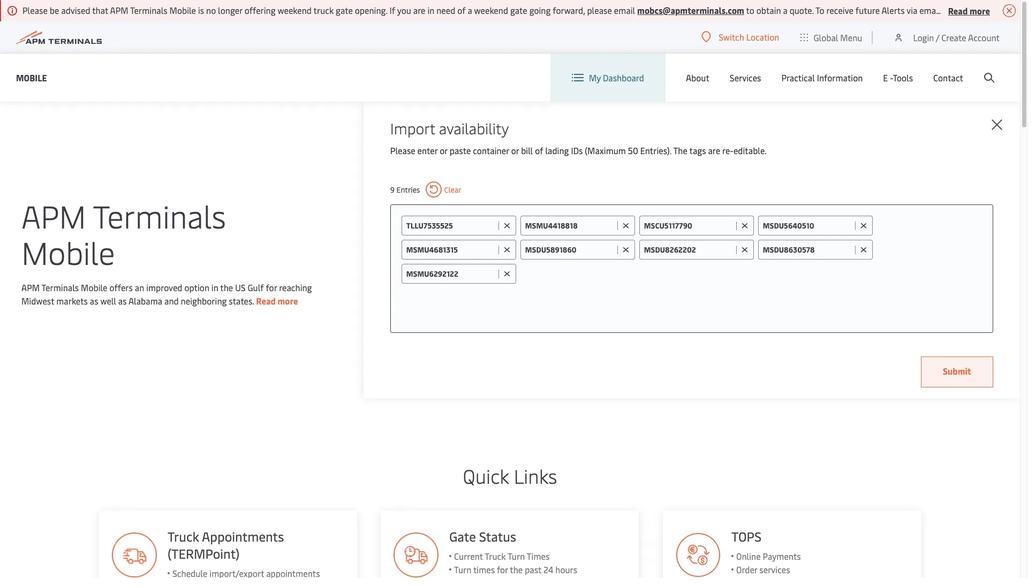 Task type: describe. For each thing, give the bounding box(es) containing it.
about button
[[686, 54, 710, 102]]

2 as from the left
[[118, 295, 127, 307]]

login
[[914, 31, 935, 43]]

be
[[50, 4, 59, 16]]

hours
[[556, 564, 578, 576]]

option
[[185, 282, 209, 294]]

for inside apm terminals mobile offers an improved option in the us gulf for reaching midwest markets as well as alabama and neighboring states.
[[266, 282, 277, 294]]

truck inside the truck appointments (termpoint)
[[167, 528, 199, 545]]

0 vertical spatial are
[[414, 4, 426, 16]]

apmt icon 100 image
[[676, 533, 721, 578]]

account
[[969, 31, 1000, 43]]

the
[[674, 145, 688, 156]]

switch location button
[[702, 31, 780, 43]]

more for read more link
[[278, 295, 298, 307]]

clear
[[444, 185, 462, 195]]

2 horizontal spatial or
[[943, 4, 951, 16]]

read for read more button
[[949, 5, 968, 16]]

global
[[814, 31, 839, 43]]

24
[[544, 564, 554, 576]]

to
[[747, 4, 755, 16]]

switch location
[[719, 31, 780, 43]]

alerts
[[882, 4, 905, 16]]

paste
[[450, 145, 471, 156]]

lading
[[546, 145, 569, 156]]

practical information button
[[782, 54, 863, 102]]

1 horizontal spatial or
[[511, 145, 519, 156]]

0 vertical spatial apm
[[110, 4, 128, 16]]

no
[[206, 4, 216, 16]]

quick
[[463, 463, 509, 489]]

about
[[686, 72, 710, 84]]

apm terminals mobile
[[21, 194, 226, 273]]

truck appointments (termpoint)
[[167, 528, 284, 563]]

(termpoint)
[[167, 545, 239, 563]]

mobcs@apmterminals.com link
[[638, 4, 745, 16]]

markets
[[56, 295, 88, 307]]

in inside apm terminals mobile offers an improved option in the us gulf for reaching midwest markets as well as alabama and neighboring states.
[[212, 282, 218, 294]]

read more for read more button
[[949, 5, 991, 16]]

current
[[455, 551, 483, 563]]

re-
[[723, 145, 734, 156]]

e -tools
[[884, 72, 914, 84]]

services
[[730, 72, 762, 84]]

advised
[[61, 4, 90, 16]]

obtain
[[757, 4, 782, 16]]

submit
[[944, 365, 972, 377]]

read more for read more link
[[256, 295, 298, 307]]

services button
[[730, 54, 762, 102]]

1 please from the left
[[587, 4, 612, 16]]

gulf
[[248, 282, 264, 294]]

/
[[936, 31, 940, 43]]

neighboring
[[181, 295, 227, 307]]

9
[[391, 185, 395, 195]]

please be advised that apm terminals mobile is no longer offering weekend truck gate opening. if you are in need of a weekend gate going forward, please email mobcs@apmterminals.com to obtain a quote. to receive future alerts via email or sms, please
[[23, 4, 1001, 16]]

please for please be advised that apm terminals mobile is no longer offering weekend truck gate opening. if you are in need of a weekend gate going forward, please email mobcs@apmterminals.com to obtain a quote. to receive future alerts via email or sms, please
[[23, 4, 48, 16]]

times
[[474, 564, 495, 576]]

payments
[[763, 551, 802, 563]]

states.
[[229, 295, 254, 307]]

read more button
[[949, 4, 991, 17]]

apm terminals mobile offers an improved option in the us gulf for reaching midwest markets as well as alabama and neighboring states.
[[21, 282, 312, 307]]

login / create account
[[914, 31, 1000, 43]]

2 weekend from the left
[[474, 4, 509, 16]]

going
[[530, 4, 551, 16]]

1 horizontal spatial of
[[535, 145, 544, 156]]

gate
[[450, 528, 476, 545]]

mobile secondary image
[[72, 273, 260, 433]]

terminals for apm terminals mobile
[[93, 194, 226, 237]]

-
[[891, 72, 893, 84]]

0 horizontal spatial or
[[440, 145, 448, 156]]

truck
[[314, 4, 334, 16]]

is
[[198, 4, 204, 16]]

Type or paste your IDs here text field
[[521, 264, 983, 283]]

ids
[[571, 145, 583, 156]]

manager truck appointments - 53 image
[[394, 533, 439, 578]]

forward,
[[553, 4, 585, 16]]

1 a from the left
[[468, 4, 472, 16]]

alabama
[[129, 295, 162, 307]]

future
[[856, 4, 880, 16]]

mobile link
[[16, 71, 47, 84]]

orange club loyalty program - 56 image
[[112, 533, 157, 578]]

1 horizontal spatial in
[[428, 4, 435, 16]]

import
[[391, 118, 435, 138]]

global menu button
[[791, 21, 874, 53]]

mobile inside apm terminals mobile offers an improved option in the us gulf for reaching midwest markets as well as alabama and neighboring states.
[[81, 282, 107, 294]]

2 a from the left
[[784, 4, 788, 16]]

offers
[[110, 282, 133, 294]]

create
[[942, 31, 967, 43]]

and
[[164, 295, 179, 307]]

tools
[[893, 72, 914, 84]]

well
[[100, 295, 116, 307]]

that
[[92, 4, 108, 16]]

order
[[737, 564, 758, 576]]

my dashboard
[[589, 72, 645, 84]]

my
[[589, 72, 601, 84]]

login / create account link
[[894, 21, 1000, 53]]

an
[[135, 282, 144, 294]]

the inside apm terminals mobile offers an improved option in the us gulf for reaching midwest markets as well as alabama and neighboring states.
[[220, 282, 233, 294]]



Task type: locate. For each thing, give the bounding box(es) containing it.
0 horizontal spatial weekend
[[278, 4, 312, 16]]

1 horizontal spatial the
[[510, 564, 523, 576]]

0 horizontal spatial of
[[458, 4, 466, 16]]

gate right truck at left
[[336, 4, 353, 16]]

practical
[[782, 72, 815, 84]]

0 vertical spatial please
[[23, 4, 48, 16]]

or right enter
[[440, 145, 448, 156]]

1 horizontal spatial read more
[[949, 5, 991, 16]]

read down gulf
[[256, 295, 276, 307]]

sms,
[[953, 4, 972, 16]]

1 weekend from the left
[[278, 4, 312, 16]]

for inside gate status current truck turn times turn times for the past 24 hours
[[497, 564, 509, 576]]

please left close alert icon
[[974, 4, 999, 16]]

email
[[614, 4, 636, 16], [920, 4, 941, 16]]

submit button
[[922, 357, 994, 388]]

1 vertical spatial the
[[510, 564, 523, 576]]

enter
[[418, 145, 438, 156]]

apm inside apm terminals mobile
[[21, 194, 86, 237]]

offering
[[245, 4, 276, 16]]

more for read more button
[[970, 5, 991, 16]]

editable.
[[734, 145, 767, 156]]

1 horizontal spatial are
[[709, 145, 721, 156]]

in up neighboring
[[212, 282, 218, 294]]

terminals
[[130, 4, 168, 16], [93, 194, 226, 237], [42, 282, 79, 294]]

as down 'offers'
[[118, 295, 127, 307]]

0 vertical spatial turn
[[508, 551, 525, 563]]

turn up past
[[508, 551, 525, 563]]

Entered ID text field
[[526, 221, 615, 231], [407, 245, 496, 255], [644, 245, 734, 255], [763, 245, 853, 255], [407, 269, 496, 279]]

or
[[943, 4, 951, 16], [440, 145, 448, 156], [511, 145, 519, 156]]

apm for apm terminals mobile
[[21, 194, 86, 237]]

e
[[884, 72, 889, 84]]

1 gate from the left
[[336, 4, 353, 16]]

availability
[[439, 118, 509, 138]]

more down reaching
[[278, 295, 298, 307]]

2 email from the left
[[920, 4, 941, 16]]

dashboard
[[603, 72, 645, 84]]

0 vertical spatial in
[[428, 4, 435, 16]]

turn
[[508, 551, 525, 563], [455, 564, 472, 576]]

status
[[480, 528, 517, 545]]

apm inside apm terminals mobile offers an improved option in the us gulf for reaching midwest markets as well as alabama and neighboring states.
[[21, 282, 40, 294]]

read up login / create account
[[949, 5, 968, 16]]

for right times
[[497, 564, 509, 576]]

0 horizontal spatial truck
[[167, 528, 199, 545]]

in left need in the top of the page
[[428, 4, 435, 16]]

0 horizontal spatial please
[[23, 4, 48, 16]]

information
[[817, 72, 863, 84]]

my dashboard button
[[572, 54, 645, 102]]

2 vertical spatial apm
[[21, 282, 40, 294]]

appointments
[[202, 528, 284, 545]]

read
[[949, 5, 968, 16], [256, 295, 276, 307]]

Entered ID text field
[[407, 221, 496, 231], [644, 221, 734, 231], [763, 221, 853, 231], [526, 245, 615, 255]]

practical information
[[782, 72, 863, 84]]

(maximum
[[585, 145, 626, 156]]

0 vertical spatial truck
[[167, 528, 199, 545]]

tags
[[690, 145, 706, 156]]

contact button
[[934, 54, 964, 102]]

truck
[[167, 528, 199, 545], [485, 551, 506, 563]]

read more up login / create account
[[949, 5, 991, 16]]

2 gate from the left
[[511, 4, 528, 16]]

1 horizontal spatial turn
[[508, 551, 525, 563]]

need
[[437, 4, 456, 16]]

receive
[[827, 4, 854, 16]]

1 vertical spatial apm
[[21, 194, 86, 237]]

1 vertical spatial for
[[497, 564, 509, 576]]

1 horizontal spatial truck
[[485, 551, 506, 563]]

of right need in the top of the page
[[458, 4, 466, 16]]

1 horizontal spatial please
[[391, 145, 416, 156]]

0 horizontal spatial read
[[256, 295, 276, 307]]

contact
[[934, 72, 964, 84]]

0 vertical spatial of
[[458, 4, 466, 16]]

1 vertical spatial turn
[[455, 564, 472, 576]]

clear button
[[426, 182, 462, 198]]

0 vertical spatial more
[[970, 5, 991, 16]]

please for please enter or paste container or bill of lading ids (maximum 50 entries). the tags are re-editable.
[[391, 145, 416, 156]]

2 vertical spatial terminals
[[42, 282, 79, 294]]

import availability
[[391, 118, 509, 138]]

as
[[90, 295, 98, 307], [118, 295, 127, 307]]

truck inside gate status current truck turn times turn times for the past 24 hours
[[485, 551, 506, 563]]

entries
[[397, 185, 420, 195]]

1 vertical spatial truck
[[485, 551, 506, 563]]

turn down current
[[455, 564, 472, 576]]

1 vertical spatial more
[[278, 295, 298, 307]]

truck up times
[[485, 551, 506, 563]]

links
[[514, 463, 557, 489]]

please left the be on the top left
[[23, 4, 48, 16]]

reaching
[[279, 282, 312, 294]]

1 vertical spatial please
[[391, 145, 416, 156]]

1 vertical spatial read
[[256, 295, 276, 307]]

quick links
[[463, 463, 557, 489]]

services
[[760, 564, 791, 576]]

1 vertical spatial are
[[709, 145, 721, 156]]

1 email from the left
[[614, 4, 636, 16]]

1 horizontal spatial email
[[920, 4, 941, 16]]

past
[[525, 564, 542, 576]]

switch
[[719, 31, 745, 43]]

1 horizontal spatial a
[[784, 4, 788, 16]]

1 vertical spatial in
[[212, 282, 218, 294]]

0 vertical spatial read more
[[949, 5, 991, 16]]

midwest
[[21, 295, 54, 307]]

0 horizontal spatial as
[[90, 295, 98, 307]]

please down import
[[391, 145, 416, 156]]

online
[[737, 551, 761, 563]]

the left past
[[510, 564, 523, 576]]

truck right orange club loyalty program - 56 image
[[167, 528, 199, 545]]

tops
[[732, 528, 762, 545]]

9 entries
[[391, 185, 420, 195]]

read more link
[[256, 295, 298, 307]]

close alert image
[[1004, 4, 1016, 17]]

0 horizontal spatial please
[[587, 4, 612, 16]]

the left us
[[220, 282, 233, 294]]

2 please from the left
[[974, 4, 999, 16]]

1 vertical spatial terminals
[[93, 194, 226, 237]]

are right 'you'
[[414, 4, 426, 16]]

apm for apm terminals mobile offers an improved option in the us gulf for reaching midwest markets as well as alabama and neighboring states.
[[21, 282, 40, 294]]

of right bill on the right of the page
[[535, 145, 544, 156]]

truck appointments (termpoint) link
[[99, 511, 357, 579]]

1 vertical spatial of
[[535, 145, 544, 156]]

terminals inside apm terminals mobile
[[93, 194, 226, 237]]

for
[[266, 282, 277, 294], [497, 564, 509, 576]]

are
[[414, 4, 426, 16], [709, 145, 721, 156]]

0 vertical spatial read
[[949, 5, 968, 16]]

read inside button
[[949, 5, 968, 16]]

read more
[[949, 5, 991, 16], [256, 295, 298, 307]]

are left re-
[[709, 145, 721, 156]]

0 horizontal spatial for
[[266, 282, 277, 294]]

the inside gate status current truck turn times turn times for the past 24 hours
[[510, 564, 523, 576]]

via
[[907, 4, 918, 16]]

0 horizontal spatial email
[[614, 4, 636, 16]]

1 horizontal spatial as
[[118, 295, 127, 307]]

in
[[428, 4, 435, 16], [212, 282, 218, 294]]

quote. to
[[790, 4, 825, 16]]

0 vertical spatial the
[[220, 282, 233, 294]]

as left well
[[90, 295, 98, 307]]

please
[[23, 4, 48, 16], [391, 145, 416, 156]]

for up read more link
[[266, 282, 277, 294]]

terminals inside apm terminals mobile offers an improved option in the us gulf for reaching midwest markets as well as alabama and neighboring states.
[[42, 282, 79, 294]]

terminals for apm terminals mobile offers an improved option in the us gulf for reaching midwest markets as well as alabama and neighboring states.
[[42, 282, 79, 294]]

1 horizontal spatial more
[[970, 5, 991, 16]]

container
[[473, 145, 509, 156]]

weekend left truck at left
[[278, 4, 312, 16]]

1 vertical spatial read more
[[256, 295, 298, 307]]

or left bill on the right of the page
[[511, 145, 519, 156]]

weekend right need in the top of the page
[[474, 4, 509, 16]]

1 horizontal spatial for
[[497, 564, 509, 576]]

e -tools button
[[884, 54, 914, 102]]

please right forward,
[[587, 4, 612, 16]]

1 horizontal spatial please
[[974, 4, 999, 16]]

a
[[468, 4, 472, 16], [784, 4, 788, 16]]

opening.
[[355, 4, 388, 16]]

mobile
[[170, 4, 196, 16], [16, 72, 47, 83], [21, 231, 115, 273], [81, 282, 107, 294]]

1 horizontal spatial weekend
[[474, 4, 509, 16]]

a right need in the top of the page
[[468, 4, 472, 16]]

read more down reaching
[[256, 295, 298, 307]]

the
[[220, 282, 233, 294], [510, 564, 523, 576]]

0 vertical spatial for
[[266, 282, 277, 294]]

a right obtain
[[784, 4, 788, 16]]

0 vertical spatial terminals
[[130, 4, 168, 16]]

of
[[458, 4, 466, 16], [535, 145, 544, 156]]

more up account
[[970, 5, 991, 16]]

0 horizontal spatial are
[[414, 4, 426, 16]]

mobcs@apmterminals.com
[[638, 4, 745, 16]]

1 horizontal spatial gate
[[511, 4, 528, 16]]

entries).
[[641, 145, 672, 156]]

location
[[747, 31, 780, 43]]

50
[[628, 145, 639, 156]]

if
[[390, 4, 396, 16]]

0 horizontal spatial turn
[[455, 564, 472, 576]]

apm
[[110, 4, 128, 16], [21, 194, 86, 237], [21, 282, 40, 294]]

0 horizontal spatial the
[[220, 282, 233, 294]]

more inside button
[[970, 5, 991, 16]]

improved
[[146, 282, 182, 294]]

mobile inside apm terminals mobile
[[21, 231, 115, 273]]

1 as from the left
[[90, 295, 98, 307]]

read for read more link
[[256, 295, 276, 307]]

or left sms,
[[943, 4, 951, 16]]

times
[[527, 551, 550, 563]]

0 horizontal spatial more
[[278, 295, 298, 307]]

1 horizontal spatial read
[[949, 5, 968, 16]]

0 horizontal spatial read more
[[256, 295, 298, 307]]

0 horizontal spatial in
[[212, 282, 218, 294]]

0 horizontal spatial gate
[[336, 4, 353, 16]]

gate left the going
[[511, 4, 528, 16]]

us
[[235, 282, 246, 294]]

0 horizontal spatial a
[[468, 4, 472, 16]]



Task type: vqa. For each thing, say whether or not it's contained in the screenshot.
Careers
no



